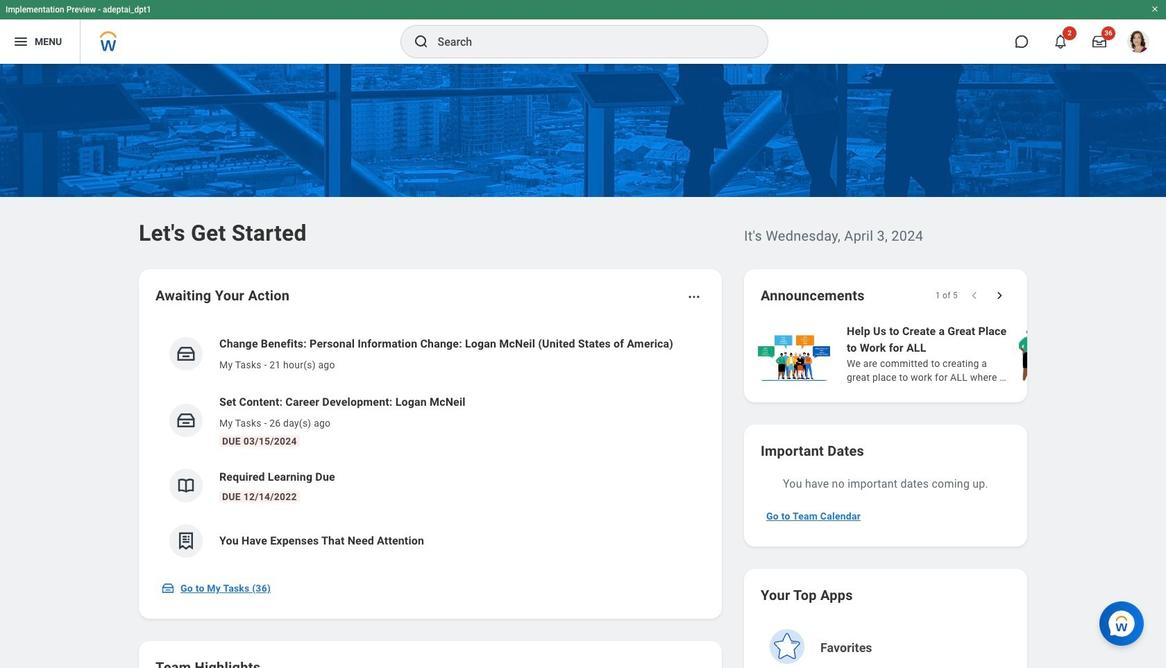 Task type: vqa. For each thing, say whether or not it's contained in the screenshot.
NOTIFICATIONS LARGE ICON
yes



Task type: locate. For each thing, give the bounding box(es) containing it.
0 horizontal spatial inbox image
[[161, 582, 175, 596]]

1 horizontal spatial inbox image
[[176, 411, 197, 431]]

justify image
[[13, 33, 29, 50]]

chevron right small image
[[993, 289, 1007, 303]]

notifications large image
[[1054, 35, 1068, 49]]

inbox image
[[176, 411, 197, 431], [161, 582, 175, 596]]

close environment banner image
[[1152, 5, 1160, 13]]

banner
[[0, 0, 1167, 64]]

status
[[936, 290, 959, 301]]

list
[[756, 322, 1167, 386], [156, 325, 706, 570]]

main content
[[0, 64, 1167, 669]]

chevron left small image
[[968, 289, 982, 303]]

search image
[[413, 33, 430, 50]]

profile logan mcneil image
[[1128, 31, 1150, 56]]

1 horizontal spatial list
[[756, 322, 1167, 386]]

1 vertical spatial inbox image
[[161, 582, 175, 596]]

inbox image inside list
[[176, 411, 197, 431]]

0 vertical spatial inbox image
[[176, 411, 197, 431]]



Task type: describe. For each thing, give the bounding box(es) containing it.
inbox large image
[[1093, 35, 1107, 49]]

inbox image
[[176, 344, 197, 365]]

book open image
[[176, 476, 197, 497]]

dashboard expenses image
[[176, 531, 197, 552]]

0 horizontal spatial list
[[156, 325, 706, 570]]

related actions image
[[688, 290, 702, 304]]

Search Workday  search field
[[438, 26, 739, 57]]



